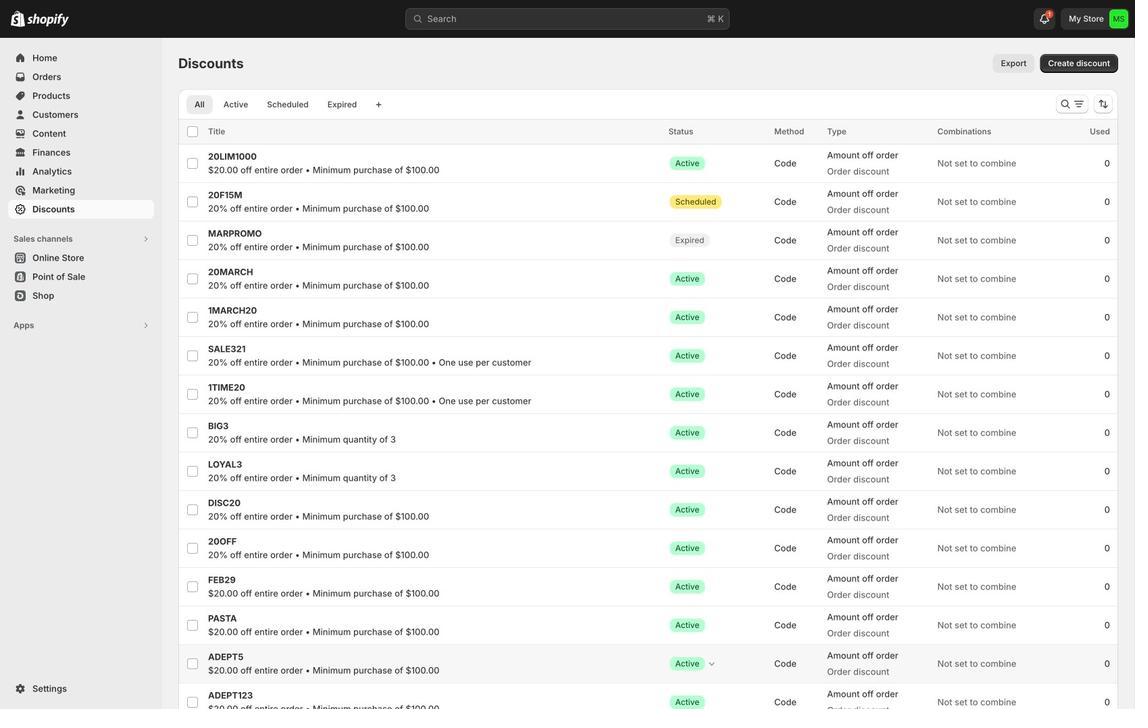 Task type: describe. For each thing, give the bounding box(es) containing it.
shopify image
[[11, 11, 25, 27]]

my store image
[[1110, 9, 1129, 28]]

shopify image
[[27, 13, 69, 27]]



Task type: locate. For each thing, give the bounding box(es) containing it.
tab list
[[184, 95, 368, 114]]



Task type: vqa. For each thing, say whether or not it's contained in the screenshot.
"My Store" image
yes



